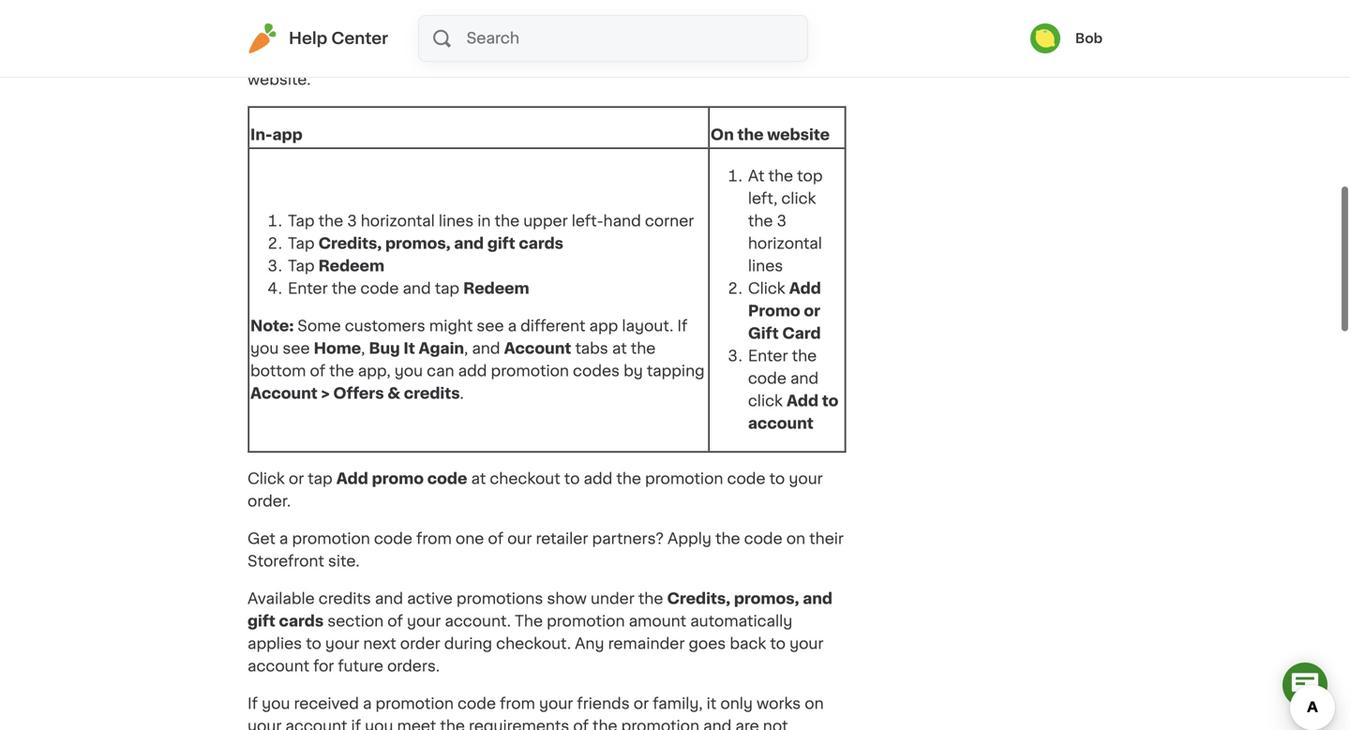 Task type: vqa. For each thing, say whether or not it's contained in the screenshot.
the rightmost lines
yes



Task type: locate. For each thing, give the bounding box(es) containing it.
1 horizontal spatial credits,
[[667, 591, 731, 606]]

cards down available
[[279, 614, 324, 629]]

click inside enter the code and click
[[748, 394, 783, 409]]

app down website.
[[272, 127, 303, 142]]

you can add promotion codes to your account in the instacart app or on the website.
[[248, 50, 815, 87]]

code inside enter the code and click
[[748, 371, 787, 386]]

or up card
[[804, 304, 821, 319]]

1 horizontal spatial gift
[[487, 236, 515, 251]]

0 vertical spatial promos,
[[385, 236, 451, 251]]

1 vertical spatial click
[[748, 394, 783, 409]]

1 horizontal spatial in
[[599, 50, 612, 65]]

add up promo
[[789, 281, 821, 296]]

click inside at the top left, click the 3 horizontal lines
[[781, 191, 816, 206]]

the
[[616, 50, 641, 65], [790, 50, 815, 65], [737, 127, 764, 142], [768, 169, 793, 184], [318, 214, 343, 229], [495, 214, 520, 229], [748, 214, 773, 229], [332, 281, 357, 296], [631, 341, 656, 356], [792, 349, 817, 364], [329, 364, 354, 379], [616, 471, 641, 486], [715, 531, 740, 546], [638, 591, 663, 606], [440, 719, 465, 730], [593, 719, 618, 730]]

see up bottom
[[283, 341, 310, 356]]

0 horizontal spatial from
[[416, 531, 452, 546]]

of left our
[[488, 531, 504, 546]]

if
[[351, 719, 361, 730]]

promotion inside tabs at the bottom of the app, you can add promotion codes by tapping account > offers & credits .
[[491, 364, 569, 379]]

0 horizontal spatial redeem
[[318, 259, 384, 274]]

1 horizontal spatial tap
[[435, 281, 460, 296]]

1 vertical spatial app
[[272, 127, 303, 142]]

add
[[789, 281, 821, 296], [787, 394, 819, 409], [336, 471, 368, 486]]

code
[[360, 281, 399, 296], [748, 371, 787, 386], [427, 471, 467, 486], [727, 471, 766, 486], [374, 531, 413, 546], [744, 531, 783, 546], [458, 697, 496, 712]]

, left buy
[[361, 341, 365, 356]]

1 vertical spatial in
[[478, 214, 491, 229]]

account inside section of your account. the promotion amount automatically applies to your next order during checkout. any remainder goes back to your account for future orders.
[[248, 659, 309, 674]]

promos, inside tap the 3 horizontal lines in the upper left-hand corner tap credits, promos, and gift cards tap redeem enter the code and tap redeem
[[385, 236, 451, 251]]

or inside you can add promotion codes to your account in the instacart app or on the website.
[[748, 50, 764, 65]]

2 horizontal spatial add
[[584, 471, 613, 486]]

app,
[[358, 364, 391, 379]]

1 vertical spatial if
[[248, 697, 258, 712]]

code down promo
[[374, 531, 413, 546]]

on left their
[[786, 531, 806, 546]]

0 vertical spatial in
[[599, 50, 612, 65]]

promotions
[[457, 591, 543, 606]]

on for code
[[786, 531, 806, 546]]

&
[[388, 386, 400, 401]]

on
[[768, 50, 787, 65], [786, 531, 806, 546], [805, 697, 824, 712]]

promotion up any
[[547, 614, 625, 629]]

your inside 'at checkout to add the promotion code to your order.'
[[789, 471, 823, 486]]

1 vertical spatial from
[[500, 697, 535, 712]]

storefront
[[248, 554, 324, 569]]

you down the it
[[395, 364, 423, 379]]

bob link
[[1030, 23, 1103, 53]]

add inside add promo or gift card
[[789, 281, 821, 296]]

click for click or tap add promo code
[[248, 471, 285, 486]]

cards inside tap the 3 horizontal lines in the upper left-hand corner tap credits, promos, and gift cards tap redeem enter the code and tap redeem
[[519, 236, 564, 251]]

credits right '&'
[[404, 386, 460, 401]]

click
[[748, 281, 789, 296], [248, 471, 285, 486]]

promotion up apply
[[645, 471, 723, 486]]

0 vertical spatial credits
[[404, 386, 460, 401]]

account down bottom
[[250, 386, 318, 401]]

.
[[460, 386, 464, 401]]

tap left promo
[[308, 471, 333, 486]]

tap up might at the top of the page
[[435, 281, 460, 296]]

credits, up some at the left of the page
[[318, 236, 382, 251]]

2 horizontal spatial app
[[716, 50, 745, 65]]

0 vertical spatial codes
[[425, 50, 472, 65]]

0 vertical spatial add
[[789, 281, 821, 296]]

0 horizontal spatial in
[[478, 214, 491, 229]]

can
[[279, 50, 307, 65], [427, 364, 454, 379]]

0 horizontal spatial promos,
[[385, 236, 451, 251]]

tapping
[[647, 364, 705, 379]]

0 horizontal spatial gift
[[248, 614, 276, 629]]

0 vertical spatial lines
[[439, 214, 474, 229]]

cards
[[519, 236, 564, 251], [279, 614, 324, 629]]

horizontal inside at the top left, click the 3 horizontal lines
[[748, 236, 822, 251]]

1 horizontal spatial codes
[[573, 364, 620, 379]]

add inside 'at checkout to add the promotion code to your order.'
[[584, 471, 613, 486]]

0 vertical spatial from
[[416, 531, 452, 546]]

0 vertical spatial on
[[768, 50, 787, 65]]

active
[[407, 591, 453, 606]]

and up might at the top of the page
[[454, 236, 484, 251]]

section
[[327, 614, 384, 629]]

credits,
[[318, 236, 382, 251], [667, 591, 731, 606]]

click up 'order.'
[[248, 471, 285, 486]]

0 vertical spatial tap
[[288, 214, 315, 229]]

tap
[[435, 281, 460, 296], [308, 471, 333, 486]]

promotion up site.
[[292, 531, 370, 546]]

promotion down the center at left top
[[343, 50, 421, 65]]

0 vertical spatial a
[[508, 319, 517, 334]]

0 horizontal spatial horizontal
[[361, 214, 435, 229]]

0 vertical spatial at
[[612, 341, 627, 356]]

add down card
[[787, 394, 819, 409]]

credits, inside "credits, promos, and gift cards"
[[667, 591, 731, 606]]

0 horizontal spatial 3
[[347, 214, 357, 229]]

1 vertical spatial can
[[427, 364, 454, 379]]

account
[[504, 341, 571, 356], [250, 386, 318, 401]]

promo
[[748, 304, 800, 319]]

of up next
[[388, 614, 403, 629]]

0 vertical spatial app
[[716, 50, 745, 65]]

0 vertical spatial enter
[[288, 281, 328, 296]]

horizontal inside tap the 3 horizontal lines in the upper left-hand corner tap credits, promos, and gift cards tap redeem enter the code and tap redeem
[[361, 214, 435, 229]]

if right 'layout.'
[[677, 319, 688, 334]]

1 vertical spatial cards
[[279, 614, 324, 629]]

gift inside "credits, promos, and gift cards"
[[248, 614, 276, 629]]

add inside tabs at the bottom of the app, you can add promotion codes by tapping account > offers & credits .
[[458, 364, 487, 379]]

and down their
[[803, 591, 833, 606]]

enter down gift
[[748, 349, 788, 364]]

and down it
[[703, 719, 732, 730]]

1 vertical spatial gift
[[248, 614, 276, 629]]

click down gift
[[748, 394, 783, 409]]

code inside if you received a promotion code from your friends or family, it only works on your account if you meet the requirements of the promotion and are no
[[458, 697, 496, 712]]

for
[[313, 659, 334, 674]]

app
[[716, 50, 745, 65], [272, 127, 303, 142], [589, 319, 618, 334]]

a inside get a promotion code from one of our retailer partners? apply the code on their storefront site.
[[279, 531, 288, 546]]

and up 'customers'
[[403, 281, 431, 296]]

in-
[[250, 127, 272, 142]]

help center link
[[248, 23, 388, 53]]

0 horizontal spatial cards
[[279, 614, 324, 629]]

enter inside tap the 3 horizontal lines in the upper left-hand corner tap credits, promos, and gift cards tap redeem enter the code and tap redeem
[[288, 281, 328, 296]]

1 horizontal spatial if
[[677, 319, 688, 334]]

2 vertical spatial on
[[805, 697, 824, 712]]

on right the works
[[805, 697, 824, 712]]

and up add to account
[[790, 371, 819, 386]]

get a promotion code from one of our retailer partners? apply the code on their storefront site.
[[248, 531, 844, 569]]

can down help
[[279, 50, 307, 65]]

friends
[[577, 697, 630, 712]]

1 vertical spatial enter
[[748, 349, 788, 364]]

0 vertical spatial add
[[310, 50, 339, 65]]

0 horizontal spatial tap
[[308, 471, 333, 486]]

you
[[250, 341, 279, 356], [395, 364, 423, 379], [262, 697, 290, 712], [365, 719, 393, 730]]

account inside add to account
[[748, 416, 814, 431]]

under
[[591, 591, 635, 606]]

1 horizontal spatial 3
[[777, 214, 787, 229]]

code up 'customers'
[[360, 281, 399, 296]]

the
[[515, 614, 543, 629]]

enter inside enter the code and click
[[748, 349, 788, 364]]

0 horizontal spatial click
[[248, 471, 285, 486]]

app inside some customers might see a different app layout. if you see
[[589, 319, 618, 334]]

next
[[363, 637, 396, 652]]

1 vertical spatial at
[[471, 471, 486, 486]]

of up ">"
[[310, 364, 325, 379]]

1 horizontal spatial ,
[[464, 341, 468, 356]]

0 horizontal spatial at
[[471, 471, 486, 486]]

instacart image
[[248, 23, 278, 53]]

2 vertical spatial add
[[584, 471, 613, 486]]

of down friends
[[573, 719, 589, 730]]

promotion down different
[[491, 364, 569, 379]]

0 horizontal spatial if
[[248, 697, 258, 712]]

1 vertical spatial redeem
[[463, 281, 529, 296]]

0 horizontal spatial lines
[[439, 214, 474, 229]]

at inside tabs at the bottom of the app, you can add promotion codes by tapping account > offers & credits .
[[612, 341, 627, 356]]

and
[[454, 236, 484, 251], [403, 281, 431, 296], [472, 341, 500, 356], [790, 371, 819, 386], [375, 591, 403, 606], [803, 591, 833, 606], [703, 719, 732, 730]]

offers
[[333, 386, 384, 401]]

lines left upper
[[439, 214, 474, 229]]

0 horizontal spatial account
[[250, 386, 318, 401]]

0 vertical spatial click
[[781, 191, 816, 206]]

to
[[476, 50, 491, 65], [822, 394, 839, 409], [564, 471, 580, 486], [769, 471, 785, 486], [306, 637, 321, 652], [770, 637, 786, 652]]

0 vertical spatial can
[[279, 50, 307, 65]]

and inside "credits, promos, and gift cards"
[[803, 591, 833, 606]]

on up on the website
[[768, 50, 787, 65]]

or right instacart
[[748, 50, 764, 65]]

click up promo
[[748, 281, 789, 296]]

1 , from the left
[[361, 341, 365, 356]]

2 vertical spatial a
[[363, 697, 372, 712]]

horizontal
[[361, 214, 435, 229], [748, 236, 822, 251]]

1 horizontal spatial lines
[[748, 259, 783, 274]]

click for code
[[748, 394, 783, 409]]

add inside add to account
[[787, 394, 819, 409]]

0 vertical spatial account
[[504, 341, 571, 356]]

1 vertical spatial see
[[283, 341, 310, 356]]

redeem up some at the left of the page
[[318, 259, 384, 274]]

, down might at the top of the page
[[464, 341, 468, 356]]

lines up promo
[[748, 259, 783, 274]]

family,
[[653, 697, 703, 712]]

one
[[456, 531, 484, 546]]

1 vertical spatial credits
[[319, 591, 371, 606]]

1 vertical spatial click
[[248, 471, 285, 486]]

you down note:
[[250, 341, 279, 356]]

code up add to account
[[748, 371, 787, 386]]

redeem
[[318, 259, 384, 274], [463, 281, 529, 296]]

different
[[521, 319, 586, 334]]

tabs at the bottom of the app, you can add promotion codes by tapping account > offers & credits .
[[250, 341, 705, 401]]

left,
[[748, 191, 778, 206]]

1 vertical spatial credits,
[[667, 591, 731, 606]]

see right might at the top of the page
[[477, 319, 504, 334]]

if
[[677, 319, 688, 334], [248, 697, 258, 712]]

can down again
[[427, 364, 454, 379]]

of inside section of your account. the promotion amount automatically applies to your next order during checkout. any remainder goes back to your account for future orders.
[[388, 614, 403, 629]]

add down help center
[[310, 50, 339, 65]]

automatically
[[690, 614, 793, 629]]

a down 'future'
[[363, 697, 372, 712]]

credits
[[404, 386, 460, 401], [319, 591, 371, 606]]

0 horizontal spatial credits,
[[318, 236, 382, 251]]

of inside get a promotion code from one of our retailer partners? apply the code on their storefront site.
[[488, 531, 504, 546]]

in left upper
[[478, 214, 491, 229]]

gift
[[487, 236, 515, 251], [248, 614, 276, 629]]

at up by at the left
[[612, 341, 627, 356]]

or left family,
[[634, 697, 649, 712]]

works
[[757, 697, 801, 712]]

on inside get a promotion code from one of our retailer partners? apply the code on their storefront site.
[[786, 531, 806, 546]]

again
[[419, 341, 464, 356]]

0 horizontal spatial app
[[272, 127, 303, 142]]

1 horizontal spatial promos,
[[734, 591, 799, 606]]

credits up section
[[319, 591, 371, 606]]

can inside you can add promotion codes to your account in the instacart app or on the website.
[[279, 50, 307, 65]]

1 vertical spatial add
[[458, 364, 487, 379]]

1 horizontal spatial at
[[612, 341, 627, 356]]

meet
[[397, 719, 436, 730]]

0 vertical spatial redeem
[[318, 259, 384, 274]]

1 3 from the left
[[347, 214, 357, 229]]

1 vertical spatial on
[[786, 531, 806, 546]]

2 , from the left
[[464, 341, 468, 356]]

0 horizontal spatial ,
[[361, 341, 365, 356]]

only
[[720, 697, 753, 712]]

add up 'partners?'
[[584, 471, 613, 486]]

add
[[310, 50, 339, 65], [458, 364, 487, 379], [584, 471, 613, 486]]

future
[[338, 659, 383, 674]]

tap inside tap the 3 horizontal lines in the upper left-hand corner tap credits, promos, and gift cards tap redeem enter the code and tap redeem
[[435, 281, 460, 296]]

1 horizontal spatial can
[[427, 364, 454, 379]]

partners?
[[592, 531, 664, 546]]

credits, up goes on the bottom of page
[[667, 591, 731, 606]]

click down top
[[781, 191, 816, 206]]

promotion
[[343, 50, 421, 65], [491, 364, 569, 379], [645, 471, 723, 486], [292, 531, 370, 546], [547, 614, 625, 629], [376, 697, 454, 712], [621, 719, 700, 730]]

add left promo
[[336, 471, 368, 486]]

0 horizontal spatial see
[[283, 341, 310, 356]]

add inside you can add promotion codes to your account in the instacart app or on the website.
[[310, 50, 339, 65]]

from up requirements at the left bottom
[[500, 697, 535, 712]]

their
[[809, 531, 844, 546]]

at inside 'at checkout to add the promotion code to your order.'
[[471, 471, 486, 486]]

customers
[[345, 319, 425, 334]]

app right instacart
[[716, 50, 745, 65]]

3
[[347, 214, 357, 229], [777, 214, 787, 229]]

on inside you can add promotion codes to your account in the instacart app or on the website.
[[768, 50, 787, 65]]

0 vertical spatial if
[[677, 319, 688, 334]]

a right get
[[279, 531, 288, 546]]

promotion inside 'at checkout to add the promotion code to your order.'
[[645, 471, 723, 486]]

1 vertical spatial lines
[[748, 259, 783, 274]]

2 vertical spatial app
[[589, 319, 618, 334]]

enter up some at the left of the page
[[288, 281, 328, 296]]

3 tap from the top
[[288, 259, 315, 274]]

from left one
[[416, 531, 452, 546]]

app inside you can add promotion codes to your account in the instacart app or on the website.
[[716, 50, 745, 65]]

a left different
[[508, 319, 517, 334]]

from
[[416, 531, 452, 546], [500, 697, 535, 712]]

cards down upper
[[519, 236, 564, 251]]

2 vertical spatial add
[[336, 471, 368, 486]]

2 vertical spatial tap
[[288, 259, 315, 274]]

see
[[477, 319, 504, 334], [283, 341, 310, 356]]

1 horizontal spatial add
[[458, 364, 487, 379]]

promos, up the automatically on the bottom right
[[734, 591, 799, 606]]

account down different
[[504, 341, 571, 356]]

1 horizontal spatial see
[[477, 319, 504, 334]]

in left instacart
[[599, 50, 612, 65]]

corner
[[645, 214, 694, 229]]

code left their
[[744, 531, 783, 546]]

add up .
[[458, 364, 487, 379]]

0 horizontal spatial can
[[279, 50, 307, 65]]

0 vertical spatial credits,
[[318, 236, 382, 251]]

at left checkout
[[471, 471, 486, 486]]

1 vertical spatial a
[[279, 531, 288, 546]]

card
[[782, 326, 821, 341]]

0 horizontal spatial enter
[[288, 281, 328, 296]]

0 horizontal spatial codes
[[425, 50, 472, 65]]

your inside you can add promotion codes to your account in the instacart app or on the website.
[[495, 50, 529, 65]]

help center
[[289, 30, 388, 46]]

app up tabs at top
[[589, 319, 618, 334]]

in inside tap the 3 horizontal lines in the upper left-hand corner tap credits, promos, and gift cards tap redeem enter the code and tap redeem
[[478, 214, 491, 229]]

1 vertical spatial add
[[787, 394, 819, 409]]

checkout.
[[496, 637, 571, 652]]

credits, inside tap the 3 horizontal lines in the upper left-hand corner tap credits, promos, and gift cards tap redeem enter the code and tap redeem
[[318, 236, 382, 251]]

remainder
[[608, 637, 685, 652]]

0 vertical spatial gift
[[487, 236, 515, 251]]

click
[[781, 191, 816, 206], [748, 394, 783, 409]]

promos, up 'customers'
[[385, 236, 451, 251]]

2 3 from the left
[[777, 214, 787, 229]]

or inside add promo or gift card
[[804, 304, 821, 319]]

if down applies
[[248, 697, 258, 712]]

1 horizontal spatial cards
[[519, 236, 564, 251]]

0 horizontal spatial add
[[310, 50, 339, 65]]

1 vertical spatial account
[[250, 386, 318, 401]]

1 horizontal spatial a
[[363, 697, 372, 712]]

if inside some customers might see a different app layout. if you see
[[677, 319, 688, 334]]

0 vertical spatial cards
[[519, 236, 564, 251]]

codes inside you can add promotion codes to your account in the instacart app or on the website.
[[425, 50, 472, 65]]

redeem up some customers might see a different app layout. if you see
[[463, 281, 529, 296]]

3 inside tap the 3 horizontal lines in the upper left-hand corner tap credits, promos, and gift cards tap redeem enter the code and tap redeem
[[347, 214, 357, 229]]

1 vertical spatial tap
[[288, 236, 315, 251]]

3 inside at the top left, click the 3 horizontal lines
[[777, 214, 787, 229]]

code up requirements at the left bottom
[[458, 697, 496, 712]]

code down add to account
[[727, 471, 766, 486]]

enter
[[288, 281, 328, 296], [748, 349, 788, 364]]

1 vertical spatial codes
[[573, 364, 620, 379]]

1 horizontal spatial enter
[[748, 349, 788, 364]]

lines
[[439, 214, 474, 229], [748, 259, 783, 274]]

cards inside "credits, promos, and gift cards"
[[279, 614, 324, 629]]

1 horizontal spatial horizontal
[[748, 236, 822, 251]]

1 vertical spatial horizontal
[[748, 236, 822, 251]]

promotion up meet
[[376, 697, 454, 712]]

retailer
[[536, 531, 588, 546]]

or inside if you received a promotion code from your friends or family, it only works on your account if you meet the requirements of the promotion and are no
[[634, 697, 649, 712]]

are
[[736, 719, 759, 730]]

site.
[[328, 554, 360, 569]]

0 vertical spatial horizontal
[[361, 214, 435, 229]]

1 horizontal spatial app
[[589, 319, 618, 334]]

1 vertical spatial tap
[[308, 471, 333, 486]]

0 vertical spatial click
[[748, 281, 789, 296]]

tap
[[288, 214, 315, 229], [288, 236, 315, 251], [288, 259, 315, 274]]



Task type: describe. For each thing, give the bounding box(es) containing it.
click for click
[[748, 281, 789, 296]]

1 horizontal spatial redeem
[[463, 281, 529, 296]]

codes inside tabs at the bottom of the app, you can add promotion codes by tapping account > offers & credits .
[[573, 364, 620, 379]]

1 tap from the top
[[288, 214, 315, 229]]

website
[[767, 127, 830, 142]]

amount
[[629, 614, 686, 629]]

hand
[[603, 214, 641, 229]]

home , buy it again , and account
[[314, 341, 571, 356]]

gift
[[748, 326, 779, 341]]

0 horizontal spatial credits
[[319, 591, 371, 606]]

bottom
[[250, 364, 306, 379]]

from inside get a promotion code from one of our retailer partners? apply the code on their storefront site.
[[416, 531, 452, 546]]

2 tap from the top
[[288, 236, 315, 251]]

tabs
[[575, 341, 608, 356]]

some customers might see a different app layout. if you see
[[250, 319, 688, 356]]

top
[[797, 169, 823, 184]]

promotion inside you can add promotion codes to your account in the instacart app or on the website.
[[343, 50, 421, 65]]

if you received a promotion code from your friends or family, it only works on your account if you meet the requirements of the promotion and are no
[[248, 697, 824, 730]]

available
[[248, 591, 315, 606]]

and inside if you received a promotion code from your friends or family, it only works on your account if you meet the requirements of the promotion and are no
[[703, 719, 732, 730]]

order.
[[248, 494, 291, 509]]

buy
[[369, 341, 400, 356]]

0 vertical spatial see
[[477, 319, 504, 334]]

by
[[624, 364, 643, 379]]

account inside tabs at the bottom of the app, you can add promotion codes by tapping account > offers & credits .
[[250, 386, 318, 401]]

instacart
[[645, 50, 712, 65]]

and up section
[[375, 591, 403, 606]]

some
[[298, 319, 341, 334]]

click for top
[[781, 191, 816, 206]]

website.
[[248, 72, 311, 87]]

at the top left, click the 3 horizontal lines
[[748, 169, 823, 274]]

promotion down family,
[[621, 719, 700, 730]]

home
[[314, 341, 361, 356]]

a inside some customers might see a different app layout. if you see
[[508, 319, 517, 334]]

in-app
[[250, 127, 303, 142]]

requirements
[[469, 719, 569, 730]]

Search search field
[[465, 16, 807, 61]]

at
[[748, 169, 765, 184]]

of inside if you received a promotion code from your friends or family, it only works on your account if you meet the requirements of the promotion and are no
[[573, 719, 589, 730]]

a inside if you received a promotion code from your friends or family, it only works on your account if you meet the requirements of the promotion and are no
[[363, 697, 372, 712]]

on for or
[[768, 50, 787, 65]]

you
[[248, 50, 275, 65]]

promos, inside "credits, promos, and gift cards"
[[734, 591, 799, 606]]

of inside tabs at the bottom of the app, you can add promotion codes by tapping account > offers & credits .
[[310, 364, 325, 379]]

lines inside at the top left, click the 3 horizontal lines
[[748, 259, 783, 274]]

you inside some customers might see a different app layout. if you see
[[250, 341, 279, 356]]

orders.
[[387, 659, 440, 674]]

show
[[547, 591, 587, 606]]

and down might at the top of the page
[[472, 341, 500, 356]]

add to account
[[748, 394, 839, 431]]

upper
[[523, 214, 568, 229]]

layout.
[[622, 319, 674, 334]]

promotion inside get a promotion code from one of our retailer partners? apply the code on their storefront site.
[[292, 531, 370, 546]]

add for or
[[789, 281, 821, 296]]

code inside 'at checkout to add the promotion code to your order.'
[[727, 471, 766, 486]]

user avatar image
[[1030, 23, 1060, 53]]

credits inside tabs at the bottom of the app, you can add promotion codes by tapping account > offers & credits .
[[404, 386, 460, 401]]

code inside tap the 3 horizontal lines in the upper left-hand corner tap credits, promos, and gift cards tap redeem enter the code and tap redeem
[[360, 281, 399, 296]]

in inside you can add promotion codes to your account in the instacart app or on the website.
[[599, 50, 612, 65]]

gift inside tap the 3 horizontal lines in the upper left-hand corner tap credits, promos, and gift cards tap redeem enter the code and tap redeem
[[487, 236, 515, 251]]

section of your account. the promotion amount automatically applies to your next order during checkout. any remainder goes back to your account for future orders.
[[248, 614, 824, 674]]

promotion inside section of your account. the promotion amount automatically applies to your next order during checkout. any remainder goes back to your account for future orders.
[[547, 614, 625, 629]]

if inside if you received a promotion code from your friends or family, it only works on your account if you meet the requirements of the promotion and are no
[[248, 697, 258, 712]]

account.
[[445, 614, 511, 629]]

code right promo
[[427, 471, 467, 486]]

back
[[730, 637, 766, 652]]

lines inside tap the 3 horizontal lines in the upper left-hand corner tap credits, promos, and gift cards tap redeem enter the code and tap redeem
[[439, 214, 474, 229]]

you inside tabs at the bottom of the app, you can add promotion codes by tapping account > offers & credits .
[[395, 364, 423, 379]]

checkout
[[490, 471, 560, 486]]

the inside enter the code and click
[[792, 349, 817, 364]]

account inside you can add promotion codes to your account in the instacart app or on the website.
[[533, 50, 595, 65]]

any
[[575, 637, 604, 652]]

credits, promos, and gift cards
[[248, 591, 833, 629]]

or up 'order.'
[[289, 471, 304, 486]]

get
[[248, 531, 276, 546]]

you right if
[[365, 719, 393, 730]]

available credits and active promotions show under the
[[248, 591, 667, 606]]

from inside if you received a promotion code from your friends or family, it only works on your account if you meet the requirements of the promotion and are no
[[500, 697, 535, 712]]

enter the code and click
[[748, 349, 819, 409]]

add for account
[[787, 394, 819, 409]]

the inside get a promotion code from one of our retailer partners? apply the code on their storefront site.
[[715, 531, 740, 546]]

applies
[[248, 637, 302, 652]]

received
[[294, 697, 359, 712]]

might
[[429, 319, 473, 334]]

goes
[[689, 637, 726, 652]]

apply
[[668, 531, 712, 546]]

during
[[444, 637, 492, 652]]

center
[[331, 30, 388, 46]]

and inside enter the code and click
[[790, 371, 819, 386]]

tap the 3 horizontal lines in the upper left-hand corner tap credits, promos, and gift cards tap redeem enter the code and tap redeem
[[288, 214, 694, 296]]

>
[[321, 386, 330, 401]]

account inside if you received a promotion code from your friends or family, it only works on your account if you meet the requirements of the promotion and are no
[[285, 719, 347, 730]]

add promo or gift card
[[748, 281, 821, 341]]

it
[[707, 697, 717, 712]]

left-
[[572, 214, 603, 229]]

on inside if you received a promotion code from your friends or family, it only works on your account if you meet the requirements of the promotion and are no
[[805, 697, 824, 712]]

to inside you can add promotion codes to your account in the instacart app or on the website.
[[476, 50, 491, 65]]

help
[[289, 30, 327, 46]]

the inside 'at checkout to add the promotion code to your order.'
[[616, 471, 641, 486]]

promo
[[372, 471, 424, 486]]

click or tap add promo code
[[248, 471, 467, 486]]

to inside add to account
[[822, 394, 839, 409]]

it
[[404, 341, 415, 356]]

can inside tabs at the bottom of the app, you can add promotion codes by tapping account > offers & credits .
[[427, 364, 454, 379]]

bob
[[1075, 32, 1103, 45]]

note:
[[250, 319, 298, 334]]

you left "received"
[[262, 697, 290, 712]]

at checkout to add the promotion code to your order.
[[248, 471, 823, 509]]

on the website
[[711, 127, 830, 142]]

our
[[507, 531, 532, 546]]



